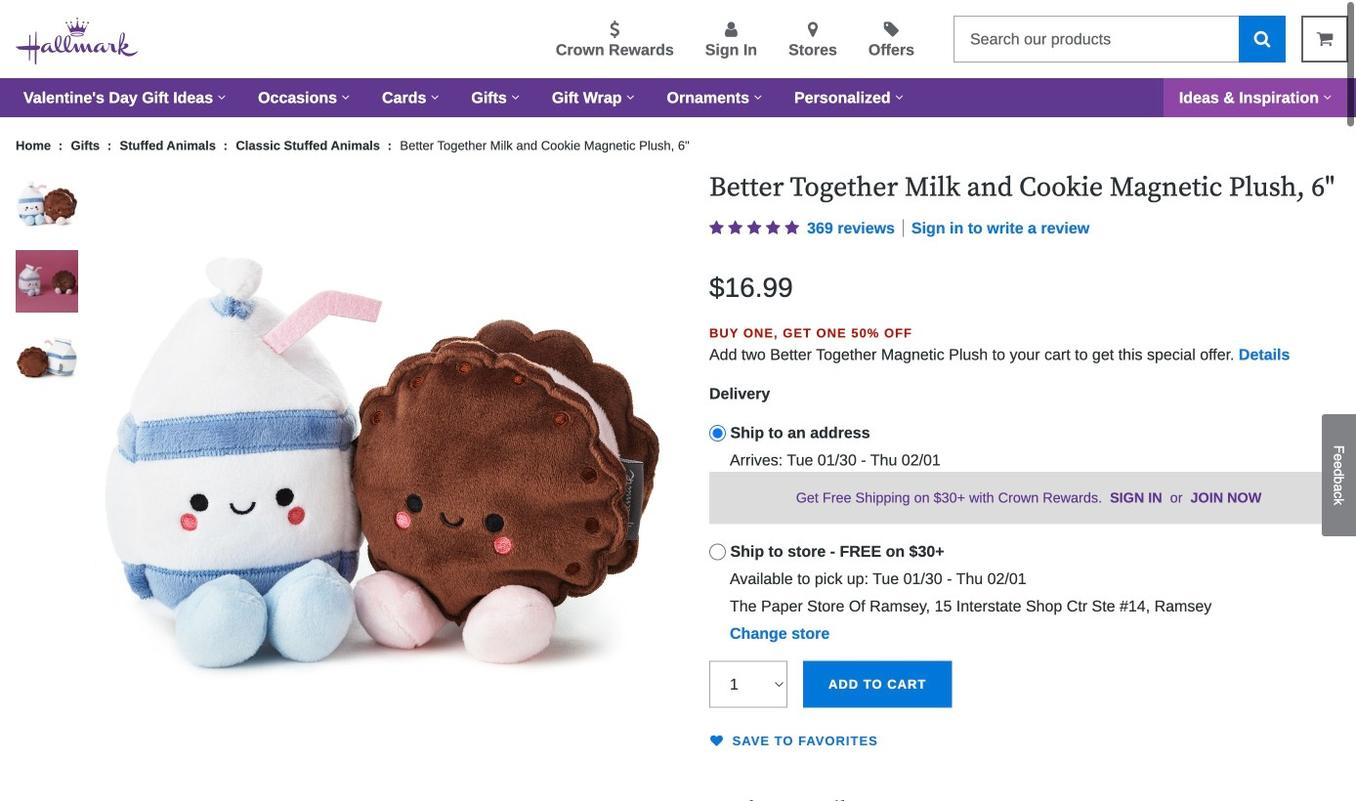Task type: locate. For each thing, give the bounding box(es) containing it.
None search field
[[954, 16, 1286, 63]]

search image
[[1254, 30, 1270, 47]]

banner
[[0, 0, 1356, 117]]

None radio
[[709, 425, 726, 442]]

menu
[[170, 17, 938, 62]]

better together milk and cookie magnetic plush, 6" image
[[16, 172, 78, 234], [94, 172, 670, 748], [16, 250, 78, 313], [16, 328, 78, 391]]

5 icon image from the left
[[785, 220, 799, 236]]

heart image
[[709, 735, 728, 748]]

menu bar
[[8, 78, 1348, 117]]

icon image
[[709, 220, 724, 236], [728, 220, 743, 236], [747, 220, 762, 236], [766, 220, 780, 236], [785, 220, 799, 236]]

region
[[8, 172, 1348, 801]]

None radio
[[709, 544, 726, 560]]

Search our products search field
[[954, 16, 1239, 63]]

3 icon image from the left
[[747, 220, 762, 236]]

hallmark image
[[16, 18, 139, 64]]

4 icon image from the left
[[766, 220, 780, 236]]

2 icon image from the left
[[728, 220, 743, 236]]



Task type: describe. For each thing, give the bounding box(es) containing it.
1 icon image from the left
[[709, 220, 724, 236]]

shopping cart image
[[1317, 30, 1333, 47]]



Task type: vqa. For each thing, say whether or not it's contained in the screenshot.
search our products search field
yes



